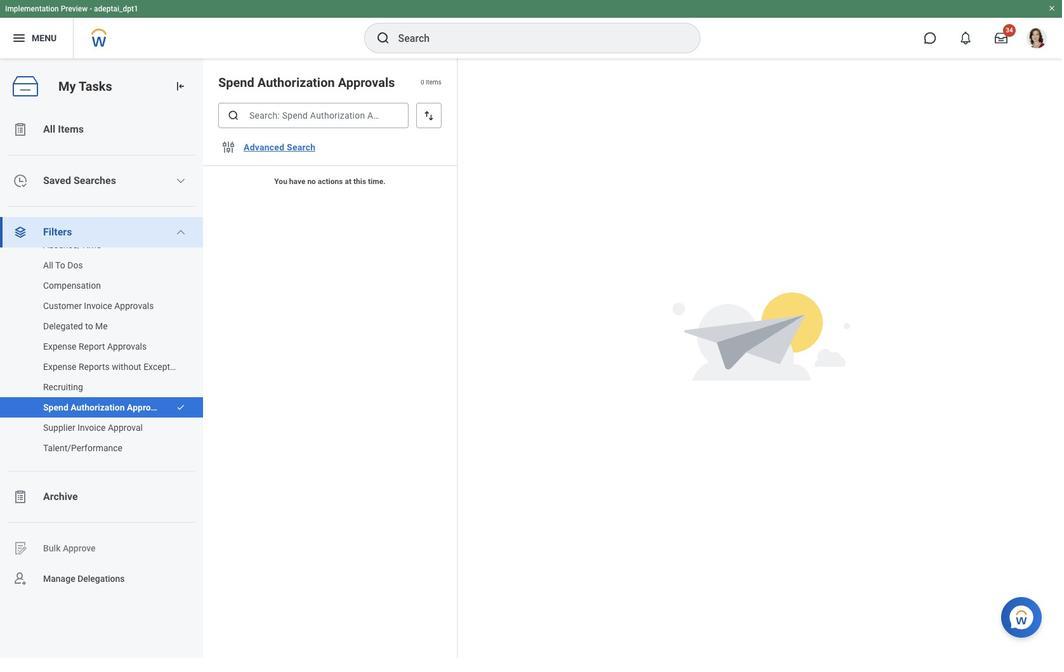 Task type: describe. For each thing, give the bounding box(es) containing it.
close environment banner image
[[1049, 4, 1056, 12]]

manage
[[43, 574, 75, 584]]

filters button
[[0, 217, 203, 248]]

menu button
[[0, 18, 73, 58]]

spend inside 'button'
[[43, 402, 68, 413]]

customer invoice approvals
[[43, 301, 154, 311]]

items
[[426, 79, 442, 86]]

0 items
[[421, 79, 442, 86]]

talent/performance button
[[0, 435, 190, 461]]

bulk
[[43, 543, 61, 553]]

supplier invoice approval
[[43, 423, 143, 433]]

search image
[[375, 30, 391, 46]]

approval
[[108, 423, 143, 433]]

clipboard image for archive
[[13, 489, 28, 505]]

approvals for "expense report approvals" button
[[107, 341, 147, 352]]

sort image
[[423, 109, 435, 122]]

dos
[[67, 260, 83, 270]]

actions
[[318, 177, 343, 186]]

spend authorization approvals inside item list element
[[218, 75, 395, 90]]

saved
[[43, 175, 71, 187]]

to
[[55, 260, 65, 270]]

clock check image
[[13, 173, 28, 189]]

menu banner
[[0, 0, 1063, 58]]

list containing absence/time
[[0, 232, 203, 461]]

invoice for approvals
[[84, 301, 112, 311]]

you have no actions at this time.
[[274, 177, 386, 186]]

expense reports without exceptions
[[43, 362, 187, 372]]

menu
[[32, 33, 57, 43]]

all for all items
[[43, 123, 55, 135]]

searches
[[74, 175, 116, 187]]

all items button
[[0, 114, 203, 145]]

supplier
[[43, 423, 75, 433]]

recruiting button
[[0, 375, 190, 400]]

implementation preview -   adeptai_dpt1
[[5, 4, 138, 13]]

delegated
[[43, 321, 83, 331]]

-
[[90, 4, 92, 13]]

you
[[274, 177, 287, 186]]

items
[[58, 123, 84, 135]]

item list element
[[203, 58, 458, 658]]

advanced search button
[[239, 135, 321, 160]]

34 button
[[988, 24, 1016, 52]]

inbox large image
[[995, 32, 1008, 44]]

search
[[287, 142, 316, 152]]

all items
[[43, 123, 84, 135]]

invoice for approval
[[78, 423, 106, 433]]

rename image
[[13, 541, 28, 556]]

approvals inside item list element
[[338, 75, 395, 90]]

Search Workday  search field
[[398, 24, 674, 52]]

absence/time
[[43, 240, 101, 250]]

recruiting
[[43, 382, 83, 392]]

configure image
[[221, 140, 236, 155]]

manage delegations
[[43, 574, 125, 584]]

all for all to dos
[[43, 260, 53, 270]]

perspective image
[[13, 225, 28, 240]]

no
[[307, 177, 316, 186]]

implementation
[[5, 4, 59, 13]]

my
[[58, 78, 76, 94]]

spend inside item list element
[[218, 75, 254, 90]]



Task type: vqa. For each thing, say whether or not it's contained in the screenshot.
Dos
yes



Task type: locate. For each thing, give the bounding box(es) containing it.
approvals inside 'button'
[[127, 402, 167, 413]]

approvals inside button
[[114, 301, 154, 311]]

invoice up delegated to me button
[[84, 301, 112, 311]]

0 horizontal spatial spend
[[43, 402, 68, 413]]

approvals inside button
[[107, 341, 147, 352]]

spend authorization approvals down recruiting button
[[43, 402, 167, 413]]

search image
[[227, 109, 240, 122]]

have
[[289, 177, 306, 186]]

me
[[95, 321, 108, 331]]

authorization up 'search: spend authorization approvals' text field
[[258, 75, 335, 90]]

authorization inside item list element
[[258, 75, 335, 90]]

Search: Spend Authorization Approvals text field
[[218, 103, 409, 128]]

invoice inside button
[[78, 423, 106, 433]]

all inside button
[[43, 260, 53, 270]]

spend
[[218, 75, 254, 90], [43, 402, 68, 413]]

0 vertical spatial expense
[[43, 341, 77, 352]]

34
[[1006, 27, 1014, 34]]

clipboard image left all items
[[13, 122, 28, 137]]

approvals for spend authorization approvals 'button'
[[127, 402, 167, 413]]

all left 'items' at left top
[[43, 123, 55, 135]]

clipboard image inside 'archive' button
[[13, 489, 28, 505]]

user plus image
[[13, 571, 28, 587]]

1 vertical spatial clipboard image
[[13, 489, 28, 505]]

advanced
[[244, 142, 285, 152]]

delegations
[[78, 574, 125, 584]]

invoice up talent/performance button
[[78, 423, 106, 433]]

authorization down recruiting button
[[71, 402, 125, 413]]

approvals down search icon
[[338, 75, 395, 90]]

expense down the delegated
[[43, 341, 77, 352]]

transformation import image
[[174, 80, 187, 93]]

1 vertical spatial spend
[[43, 402, 68, 413]]

2 clipboard image from the top
[[13, 489, 28, 505]]

without
[[112, 362, 141, 372]]

approvals up approval
[[127, 402, 167, 413]]

spend authorization approvals inside 'button'
[[43, 402, 167, 413]]

tasks
[[79, 78, 112, 94]]

clipboard image inside all items 'button'
[[13, 122, 28, 137]]

report
[[79, 341, 105, 352]]

delegated to me
[[43, 321, 108, 331]]

archive
[[43, 491, 78, 503]]

talent/performance
[[43, 443, 123, 453]]

authorization inside 'button'
[[71, 402, 125, 413]]

all inside 'button'
[[43, 123, 55, 135]]

expense report approvals
[[43, 341, 147, 352]]

2 list from the top
[[0, 232, 203, 461]]

preview
[[61, 4, 88, 13]]

saved searches
[[43, 175, 116, 187]]

expense up recruiting on the left bottom of the page
[[43, 362, 77, 372]]

1 vertical spatial authorization
[[71, 402, 125, 413]]

all
[[43, 123, 55, 135], [43, 260, 53, 270]]

1 vertical spatial expense
[[43, 362, 77, 372]]

manage delegations link
[[0, 564, 203, 594]]

approvals down compensation button
[[114, 301, 154, 311]]

expense for expense reports without exceptions
[[43, 362, 77, 372]]

to
[[85, 321, 93, 331]]

0 vertical spatial spend
[[218, 75, 254, 90]]

expense
[[43, 341, 77, 352], [43, 362, 77, 372]]

all to dos button
[[0, 253, 190, 278]]

0 vertical spatial clipboard image
[[13, 122, 28, 137]]

authorization
[[258, 75, 335, 90], [71, 402, 125, 413]]

at
[[345, 177, 352, 186]]

compensation
[[43, 281, 101, 291]]

customer invoice approvals button
[[0, 293, 190, 319]]

1 clipboard image from the top
[[13, 122, 28, 137]]

2 all from the top
[[43, 260, 53, 270]]

advanced search
[[244, 142, 316, 152]]

expense inside button
[[43, 341, 77, 352]]

1 horizontal spatial authorization
[[258, 75, 335, 90]]

all to dos
[[43, 260, 83, 270]]

this
[[354, 177, 366, 186]]

archive button
[[0, 482, 203, 512]]

spend authorization approvals button
[[0, 395, 170, 420]]

expense report approvals button
[[0, 334, 190, 359]]

exceptions
[[144, 362, 187, 372]]

saved searches button
[[0, 166, 203, 196]]

2 expense from the top
[[43, 362, 77, 372]]

0 vertical spatial invoice
[[84, 301, 112, 311]]

1 horizontal spatial spend authorization approvals
[[218, 75, 395, 90]]

0 vertical spatial authorization
[[258, 75, 335, 90]]

list
[[0, 114, 203, 594], [0, 232, 203, 461]]

expense for expense report approvals
[[43, 341, 77, 352]]

approve
[[63, 543, 96, 553]]

compensation button
[[0, 273, 190, 298]]

adeptai_dpt1
[[94, 4, 138, 13]]

reports
[[79, 362, 110, 372]]

delegated to me button
[[0, 314, 190, 339]]

spend up the supplier
[[43, 402, 68, 413]]

1 vertical spatial spend authorization approvals
[[43, 402, 167, 413]]

1 list from the top
[[0, 114, 203, 594]]

clipboard image
[[13, 122, 28, 137], [13, 489, 28, 505]]

list containing all items
[[0, 114, 203, 594]]

expense reports without exceptions button
[[0, 354, 190, 380]]

invoice inside button
[[84, 301, 112, 311]]

spend authorization approvals up 'search: spend authorization approvals' text field
[[218, 75, 395, 90]]

0 vertical spatial all
[[43, 123, 55, 135]]

bulk approve
[[43, 543, 96, 553]]

customer
[[43, 301, 82, 311]]

chevron down image
[[176, 176, 186, 186]]

1 expense from the top
[[43, 341, 77, 352]]

0 horizontal spatial spend authorization approvals
[[43, 402, 167, 413]]

justify image
[[11, 30, 27, 46]]

spend up search image
[[218, 75, 254, 90]]

1 all from the top
[[43, 123, 55, 135]]

clipboard image left archive
[[13, 489, 28, 505]]

bulk approve link
[[0, 533, 203, 564]]

0 vertical spatial spend authorization approvals
[[218, 75, 395, 90]]

all left to
[[43, 260, 53, 270]]

my tasks
[[58, 78, 112, 94]]

approvals up without
[[107, 341, 147, 352]]

approvals for customer invoice approvals button on the left top of page
[[114, 301, 154, 311]]

approvals
[[338, 75, 395, 90], [114, 301, 154, 311], [107, 341, 147, 352], [127, 402, 167, 413]]

clipboard image for all items
[[13, 122, 28, 137]]

time.
[[368, 177, 386, 186]]

spend authorization approvals
[[218, 75, 395, 90], [43, 402, 167, 413]]

1 vertical spatial invoice
[[78, 423, 106, 433]]

expense inside button
[[43, 362, 77, 372]]

my tasks element
[[0, 58, 203, 658]]

0 horizontal spatial authorization
[[71, 402, 125, 413]]

supplier invoice approval button
[[0, 415, 190, 441]]

1 horizontal spatial spend
[[218, 75, 254, 90]]

absence/time button
[[0, 232, 190, 258]]

invoice
[[84, 301, 112, 311], [78, 423, 106, 433]]

chevron down image
[[176, 227, 186, 237]]

1 vertical spatial all
[[43, 260, 53, 270]]

check image
[[176, 403, 185, 412]]

filters
[[43, 226, 72, 238]]

0
[[421, 79, 424, 86]]

notifications large image
[[960, 32, 972, 44]]

profile logan mcneil image
[[1027, 28, 1047, 51]]



